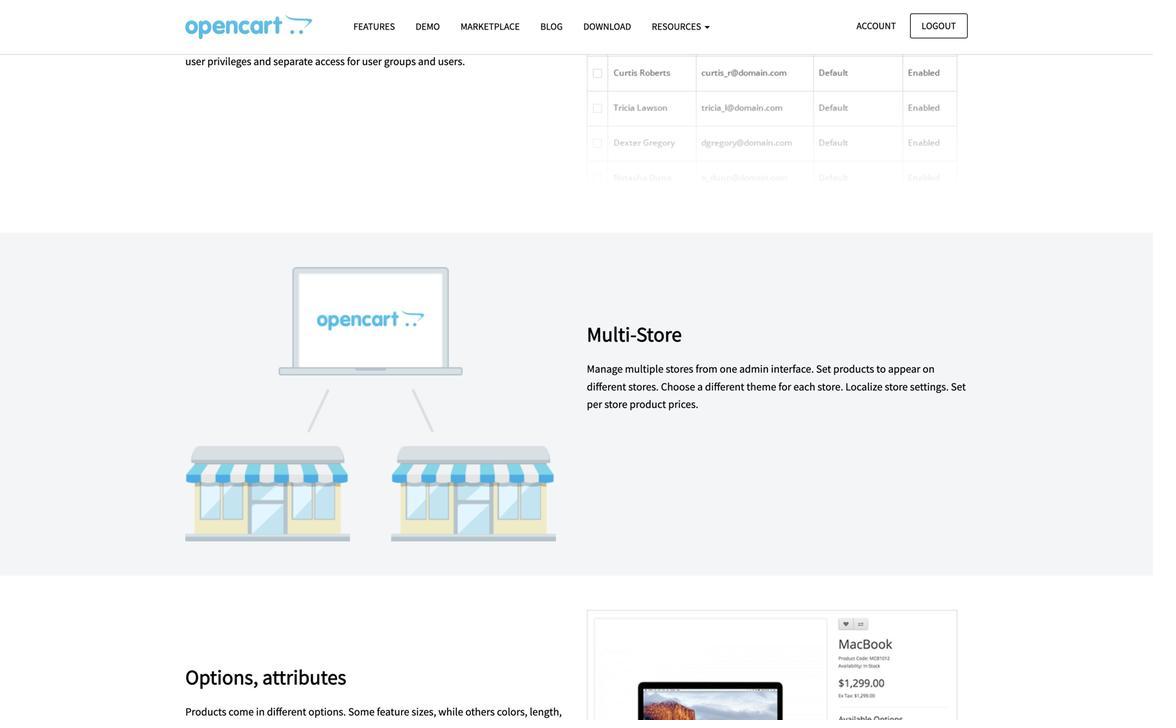 Task type: vqa. For each thing, say whether or not it's contained in the screenshot.
the setting
no



Task type: describe. For each thing, give the bounding box(es) containing it.
1 horizontal spatial store
[[604, 398, 627, 411]]

in
[[185, 19, 194, 33]]

attributes
[[262, 665, 346, 691]]

others
[[465, 706, 495, 719]]

localize
[[845, 380, 883, 394]]

products come in different options. some feature sizes, while others colors, length,
[[185, 706, 562, 721]]

logout
[[922, 20, 956, 32]]

with
[[527, 19, 547, 33]]

on
[[923, 362, 935, 376]]

manage multiple stores from one admin interface. set products to appear on different stores. choose a different theme for each store. localize store settings. set per store product prices.
[[587, 362, 966, 411]]

user management image
[[587, 0, 957, 199]]

prices.
[[668, 398, 698, 411]]

set
[[506, 37, 519, 51]]

1 and from the left
[[254, 54, 271, 68]]

each inside in order to successfully organize an online store you will need to cooperate with many people, each performing different roles. opencart allows you to set advanced user privileges and separate access for user groups and users.
[[250, 37, 272, 51]]

features
[[353, 20, 395, 33]]

features link
[[343, 14, 405, 39]]

users.
[[438, 54, 465, 68]]

demo
[[416, 20, 440, 33]]

marketplace link
[[450, 14, 530, 39]]

to inside the manage multiple stores from one admin interface. set products to appear on different stores. choose a different theme for each store. localize store settings. set per store product prices.
[[876, 362, 886, 376]]

0 horizontal spatial you
[[404, 19, 421, 33]]

0 horizontal spatial set
[[816, 362, 831, 376]]

options,
[[185, 665, 258, 691]]

to right need
[[467, 19, 476, 33]]

per
[[587, 398, 602, 411]]

each inside the manage multiple stores from one admin interface. set products to appear on different stores. choose a different theme for each store. localize store settings. set per store product prices.
[[794, 380, 815, 394]]

while
[[438, 706, 463, 719]]

advanced
[[522, 37, 566, 51]]

different down one
[[705, 380, 744, 394]]

choose
[[661, 380, 695, 394]]

multi-store
[[587, 322, 682, 347]]

privileges
[[207, 54, 251, 68]]

1 user from the left
[[185, 54, 205, 68]]

account
[[857, 20, 896, 32]]

1 vertical spatial you
[[475, 37, 492, 51]]

roles.
[[369, 37, 395, 51]]

order
[[196, 19, 221, 33]]

colors,
[[497, 706, 527, 719]]

resources link
[[641, 14, 720, 39]]

in order to successfully organize an online store you will need to cooperate with many people, each performing different roles. opencart allows you to set advanced user privileges and separate access for user groups and users.
[[185, 19, 566, 68]]

options, attributes image
[[587, 611, 957, 721]]

opencart - features image
[[185, 14, 312, 39]]

demo link
[[405, 14, 450, 39]]

opencart
[[397, 37, 441, 51]]

theme
[[747, 380, 776, 394]]

different inside products come in different options. some feature sizes, while others colors, length,
[[267, 706, 306, 719]]

people,
[[213, 37, 248, 51]]

logout link
[[910, 13, 968, 38]]

account link
[[845, 13, 908, 38]]

1 horizontal spatial set
[[951, 380, 966, 394]]



Task type: locate. For each thing, give the bounding box(es) containing it.
store right per
[[604, 398, 627, 411]]

1 vertical spatial store
[[885, 380, 908, 394]]

to
[[224, 19, 233, 33], [467, 19, 476, 33], [494, 37, 504, 51], [876, 362, 886, 376]]

length,
[[530, 706, 562, 719]]

2 and from the left
[[418, 54, 436, 68]]

one
[[720, 362, 737, 376]]

multi store image
[[185, 267, 556, 542]]

store.
[[818, 380, 843, 394]]

for
[[347, 54, 360, 68], [778, 380, 791, 394]]

store
[[378, 19, 402, 33], [885, 380, 908, 394], [604, 398, 627, 411]]

groups
[[384, 54, 416, 68]]

will
[[423, 19, 439, 33]]

in
[[256, 706, 265, 719]]

options.
[[308, 706, 346, 719]]

for inside the manage multiple stores from one admin interface. set products to appear on different stores. choose a different theme for each store. localize store settings. set per store product prices.
[[778, 380, 791, 394]]

blog
[[540, 20, 563, 33]]

from
[[696, 362, 718, 376]]

cooperate
[[478, 19, 524, 33]]

store
[[636, 322, 682, 347]]

store down appear
[[885, 380, 908, 394]]

come
[[229, 706, 254, 719]]

0 horizontal spatial user
[[185, 54, 205, 68]]

1 horizontal spatial user
[[362, 54, 382, 68]]

download
[[583, 20, 631, 33]]

need
[[441, 19, 464, 33]]

1 horizontal spatial for
[[778, 380, 791, 394]]

different down an
[[328, 37, 367, 51]]

each down successfully
[[250, 37, 272, 51]]

admin
[[739, 362, 769, 376]]

organize
[[292, 19, 331, 33]]

and
[[254, 54, 271, 68], [418, 54, 436, 68]]

products
[[185, 706, 226, 719]]

you up opencart
[[404, 19, 421, 33]]

appear
[[888, 362, 920, 376]]

online
[[347, 19, 376, 33]]

multiple
[[625, 362, 664, 376]]

multi-
[[587, 322, 636, 347]]

stores
[[666, 362, 693, 376]]

separate
[[273, 54, 313, 68]]

successfully
[[235, 19, 290, 33]]

0 horizontal spatial and
[[254, 54, 271, 68]]

1 horizontal spatial and
[[418, 54, 436, 68]]

user down many
[[185, 54, 205, 68]]

many
[[185, 37, 211, 51]]

resources
[[652, 20, 703, 33]]

to left appear
[[876, 362, 886, 376]]

1 horizontal spatial you
[[475, 37, 492, 51]]

0 vertical spatial each
[[250, 37, 272, 51]]

marketplace
[[461, 20, 520, 33]]

and down opencart
[[418, 54, 436, 68]]

user down the roles.
[[362, 54, 382, 68]]

products
[[833, 362, 874, 376]]

different
[[328, 37, 367, 51], [587, 380, 626, 394], [705, 380, 744, 394], [267, 706, 306, 719]]

set right settings.
[[951, 380, 966, 394]]

stores.
[[628, 380, 659, 394]]

set
[[816, 362, 831, 376], [951, 380, 966, 394]]

performing
[[274, 37, 326, 51]]

sizes,
[[412, 706, 436, 719]]

0 vertical spatial you
[[404, 19, 421, 33]]

0 horizontal spatial for
[[347, 54, 360, 68]]

0 vertical spatial for
[[347, 54, 360, 68]]

an
[[334, 19, 345, 33]]

0 horizontal spatial each
[[250, 37, 272, 51]]

user
[[185, 54, 205, 68], [362, 54, 382, 68]]

different right 'in'
[[267, 706, 306, 719]]

options, attributes
[[185, 665, 346, 691]]

some
[[348, 706, 375, 719]]

settings.
[[910, 380, 949, 394]]

1 vertical spatial set
[[951, 380, 966, 394]]

allows
[[443, 37, 473, 51]]

product
[[630, 398, 666, 411]]

0 horizontal spatial store
[[378, 19, 402, 33]]

you
[[404, 19, 421, 33], [475, 37, 492, 51]]

manage
[[587, 362, 623, 376]]

for right access
[[347, 54, 360, 68]]

0 vertical spatial set
[[816, 362, 831, 376]]

blog link
[[530, 14, 573, 39]]

for inside in order to successfully organize an online store you will need to cooperate with many people, each performing different roles. opencart allows you to set advanced user privileges and separate access for user groups and users.
[[347, 54, 360, 68]]

each
[[250, 37, 272, 51], [794, 380, 815, 394]]

2 user from the left
[[362, 54, 382, 68]]

a
[[697, 380, 703, 394]]

each down interface.
[[794, 380, 815, 394]]

2 vertical spatial store
[[604, 398, 627, 411]]

for down interface.
[[778, 380, 791, 394]]

different inside in order to successfully organize an online store you will need to cooperate with many people, each performing different roles. opencart allows you to set advanced user privileges and separate access for user groups and users.
[[328, 37, 367, 51]]

feature
[[377, 706, 409, 719]]

to up people,
[[224, 19, 233, 33]]

1 horizontal spatial each
[[794, 380, 815, 394]]

different down manage
[[587, 380, 626, 394]]

0 vertical spatial store
[[378, 19, 402, 33]]

store inside in order to successfully organize an online store you will need to cooperate with many people, each performing different roles. opencart allows you to set advanced user privileges and separate access for user groups and users.
[[378, 19, 402, 33]]

and left separate
[[254, 54, 271, 68]]

1 vertical spatial for
[[778, 380, 791, 394]]

1 vertical spatial each
[[794, 380, 815, 394]]

to left set at the top
[[494, 37, 504, 51]]

interface.
[[771, 362, 814, 376]]

set up store.
[[816, 362, 831, 376]]

download link
[[573, 14, 641, 39]]

access
[[315, 54, 345, 68]]

2 horizontal spatial store
[[885, 380, 908, 394]]

store up the roles.
[[378, 19, 402, 33]]

you down marketplace
[[475, 37, 492, 51]]



